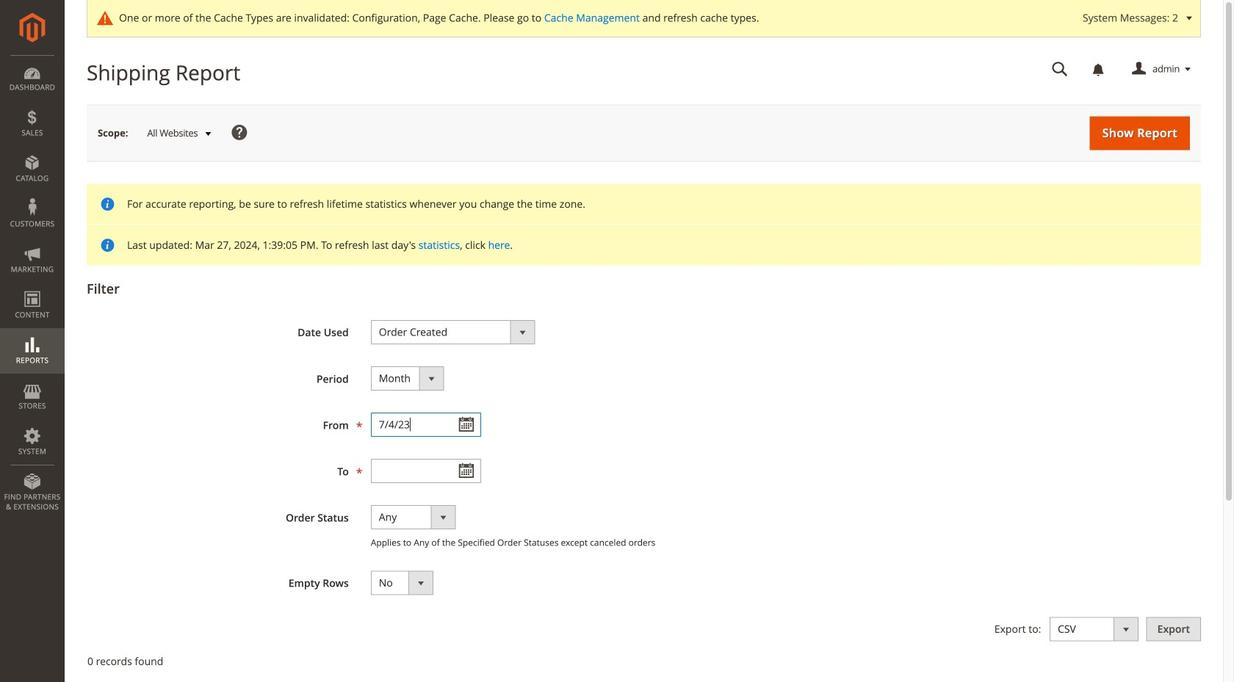 Task type: locate. For each thing, give the bounding box(es) containing it.
None text field
[[1042, 57, 1079, 82], [371, 413, 481, 437], [371, 459, 481, 484], [1042, 57, 1079, 82], [371, 413, 481, 437], [371, 459, 481, 484]]

menu bar
[[0, 55, 65, 520]]



Task type: describe. For each thing, give the bounding box(es) containing it.
magento admin panel image
[[19, 12, 45, 43]]



